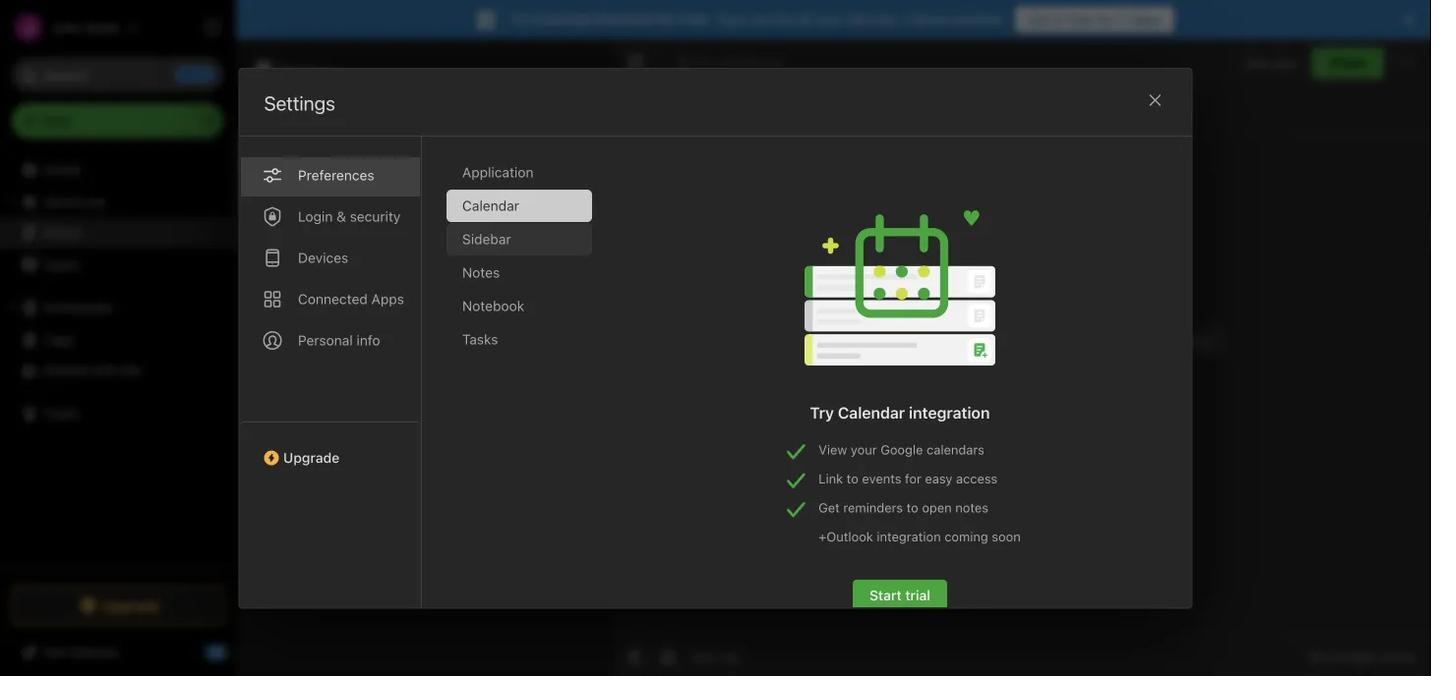 Task type: locate. For each thing, give the bounding box(es) containing it.
1 horizontal spatial notes
[[278, 59, 333, 82]]

1 horizontal spatial tasks
[[462, 331, 498, 348]]

get
[[1028, 11, 1051, 28], [818, 500, 839, 515]]

try left evernote
[[510, 11, 531, 28]]

calendars
[[926, 442, 984, 457]]

to
[[846, 471, 858, 486], [906, 500, 918, 515]]

cancel
[[905, 11, 948, 28]]

your
[[816, 11, 844, 28], [850, 442, 877, 457]]

tasks inside tab
[[462, 331, 498, 348]]

1 vertical spatial upgrade button
[[12, 586, 224, 626]]

0 vertical spatial get
[[1028, 11, 1051, 28]]

sync
[[718, 11, 749, 28]]

free
[[1067, 11, 1094, 28]]

1 horizontal spatial personal
[[596, 11, 652, 28]]

to left the open
[[906, 500, 918, 515]]

minutes
[[295, 214, 339, 228]]

1 horizontal spatial get
[[1028, 11, 1051, 28]]

0 horizontal spatial upgrade
[[102, 598, 160, 614]]

Search text field
[[26, 57, 210, 92]]

1 vertical spatial upgrade
[[102, 598, 160, 614]]

0 vertical spatial your
[[816, 11, 844, 28]]

tree containing home
[[0, 154, 236, 569]]

all
[[798, 11, 813, 28]]

login
[[298, 208, 332, 225]]

0 vertical spatial settings
[[248, 20, 299, 34]]

tree
[[0, 154, 236, 569]]

days
[[1131, 11, 1162, 28]]

info
[[356, 332, 380, 349]]

try calendar integration
[[810, 404, 990, 422]]

you
[[1275, 55, 1296, 70]]

personal up expand note image
[[596, 11, 652, 28]]

1 horizontal spatial upgrade
[[283, 450, 339, 466]]

1 horizontal spatial for
[[905, 471, 921, 486]]

easy
[[925, 471, 952, 486]]

upgrade button
[[240, 422, 421, 474], [12, 586, 224, 626]]

get for get it free for 7 days
[[1028, 11, 1051, 28]]

0 vertical spatial upgrade
[[283, 450, 339, 466]]

note window element
[[611, 39, 1431, 677]]

get left it
[[1028, 11, 1051, 28]]

try up view at the right bottom of page
[[810, 404, 834, 422]]

coming
[[944, 529, 988, 544]]

1 horizontal spatial tab list
[[446, 156, 607, 608]]

new
[[43, 113, 72, 129]]

integration down get reminders to open notes
[[876, 529, 941, 544]]

start trial
[[869, 588, 930, 604]]

shared
[[43, 362, 88, 379]]

your right "all"
[[816, 11, 844, 28]]

1 vertical spatial get
[[818, 500, 839, 515]]

to right 'link'
[[846, 471, 858, 486]]

0 vertical spatial try
[[510, 11, 531, 28]]

0 horizontal spatial personal
[[298, 332, 352, 349]]

1 horizontal spatial notebook
[[725, 55, 783, 70]]

1 vertical spatial notes
[[43, 225, 81, 241]]

calendar
[[462, 198, 519, 214], [838, 404, 905, 422]]

tasks button
[[0, 249, 235, 280]]

upgrade for the leftmost upgrade popup button
[[102, 598, 160, 614]]

for left 7
[[1097, 11, 1116, 28]]

settings
[[248, 20, 299, 34], [264, 91, 335, 114]]

events
[[862, 471, 901, 486]]

trash link
[[0, 398, 235, 430]]

link to events for easy access
[[818, 471, 997, 486]]

1 horizontal spatial your
[[850, 442, 877, 457]]

share button
[[1312, 47, 1384, 79]]

2 vertical spatial notes
[[462, 264, 499, 281]]

0 vertical spatial to
[[846, 471, 858, 486]]

for
[[656, 11, 674, 28], [1097, 11, 1116, 28], [905, 471, 921, 486]]

0 horizontal spatial notes
[[43, 225, 81, 241]]

1 vertical spatial calendar
[[838, 404, 905, 422]]

reminders
[[843, 500, 903, 515]]

0 horizontal spatial calendar
[[462, 198, 519, 214]]

1 vertical spatial try
[[810, 404, 834, 422]]

get it free for 7 days
[[1028, 11, 1162, 28]]

try
[[510, 11, 531, 28], [810, 404, 834, 422]]

for left free:
[[656, 11, 674, 28]]

trial
[[905, 588, 930, 604]]

0 vertical spatial notebook
[[725, 55, 783, 70]]

0 horizontal spatial tab list
[[240, 137, 421, 608]]

notes link
[[0, 217, 235, 249]]

tasks up notebooks on the top left of page
[[43, 256, 79, 273]]

calendar up view your google calendars
[[838, 404, 905, 422]]

notes down sidebar
[[462, 264, 499, 281]]

view
[[818, 442, 847, 457]]

settings right settings "icon"
[[248, 20, 299, 34]]

get down 'link'
[[818, 500, 839, 515]]

7
[[1119, 11, 1127, 28]]

0 horizontal spatial upgrade button
[[12, 586, 224, 626]]

1 horizontal spatial calendar
[[838, 404, 905, 422]]

personal down connected
[[298, 332, 352, 349]]

0 vertical spatial calendar
[[462, 198, 519, 214]]

0 vertical spatial integration
[[908, 404, 990, 422]]

0 horizontal spatial tasks
[[43, 256, 79, 273]]

0 vertical spatial tasks
[[43, 256, 79, 273]]

0 vertical spatial notes
[[278, 59, 333, 82]]

sidebar
[[462, 231, 511, 247]]

0 horizontal spatial try
[[510, 11, 531, 28]]

settings tooltip
[[218, 8, 314, 47]]

open
[[922, 500, 951, 515]]

tab list containing preferences
[[240, 137, 421, 608]]

free:
[[678, 11, 711, 28]]

notes
[[955, 500, 988, 515]]

all changes saved
[[1308, 650, 1415, 664]]

calendar tab
[[446, 190, 592, 222]]

notebook down try evernote personal for free: sync across all your devices. cancel anytime.
[[725, 55, 783, 70]]

1 horizontal spatial try
[[810, 404, 834, 422]]

try evernote personal for free: sync across all your devices. cancel anytime.
[[510, 11, 1006, 28]]

1 vertical spatial notebook
[[462, 298, 524, 314]]

new button
[[12, 103, 224, 139]]

0 vertical spatial upgrade button
[[240, 422, 421, 474]]

home link
[[0, 154, 236, 186]]

your right view at the right bottom of page
[[850, 442, 877, 457]]

tasks
[[43, 256, 79, 273], [462, 331, 498, 348]]

0 horizontal spatial for
[[656, 11, 674, 28]]

1 note
[[260, 101, 298, 117]]

add a reminder image
[[623, 645, 646, 669]]

tooltip
[[475, 52, 581, 90]]

notes up note
[[278, 59, 333, 82]]

notes down the shortcuts
[[43, 225, 81, 241]]

calendar inside tab
[[462, 198, 519, 214]]

untitled
[[262, 152, 313, 168]]

access
[[956, 471, 997, 486]]

google
[[880, 442, 923, 457]]

integration up the calendars at the bottom right of page
[[908, 404, 990, 422]]

2 horizontal spatial notes
[[462, 264, 499, 281]]

soon
[[991, 529, 1020, 544]]

application tab
[[446, 156, 592, 189]]

1 vertical spatial tasks
[[462, 331, 498, 348]]

across
[[753, 11, 795, 28]]

apps
[[371, 291, 404, 307]]

notebook
[[725, 55, 783, 70], [462, 298, 524, 314]]

tasks inside button
[[43, 256, 79, 273]]

calendar up sidebar
[[462, 198, 519, 214]]

settings up untitled
[[264, 91, 335, 114]]

1 vertical spatial settings
[[264, 91, 335, 114]]

1 horizontal spatial to
[[906, 500, 918, 515]]

link
[[818, 471, 843, 486]]

view your google calendars
[[818, 442, 984, 457]]

&
[[336, 208, 346, 225]]

notebook inside button
[[725, 55, 783, 70]]

1 vertical spatial personal
[[298, 332, 352, 349]]

tasks down notebook tab
[[462, 331, 498, 348]]

upgrade
[[283, 450, 339, 466], [102, 598, 160, 614]]

a few minutes ago
[[262, 214, 363, 228]]

notebook down "notes" tab
[[462, 298, 524, 314]]

+outlook
[[818, 529, 873, 544]]

notes tab
[[446, 257, 592, 289]]

0 horizontal spatial get
[[818, 500, 839, 515]]

personal
[[596, 11, 652, 28], [298, 332, 352, 349]]

devices.
[[848, 11, 901, 28]]

a
[[262, 214, 268, 228]]

for for 7
[[1097, 11, 1116, 28]]

for inside button
[[1097, 11, 1116, 28]]

only you
[[1244, 55, 1296, 70]]

0 horizontal spatial notebook
[[462, 298, 524, 314]]

shared with me link
[[0, 355, 235, 387]]

1 vertical spatial integration
[[876, 529, 941, 544]]

for left the easy
[[905, 471, 921, 486]]

notes
[[278, 59, 333, 82], [43, 225, 81, 241], [462, 264, 499, 281]]

integration
[[908, 404, 990, 422], [876, 529, 941, 544]]

shortcuts
[[44, 194, 106, 210]]

tab list
[[240, 137, 421, 608], [446, 156, 607, 608]]

get inside button
[[1028, 11, 1051, 28]]

shared with me
[[43, 362, 142, 379]]

2 horizontal spatial for
[[1097, 11, 1116, 28]]

None search field
[[26, 57, 210, 92]]

0 vertical spatial personal
[[596, 11, 652, 28]]

1
[[260, 101, 266, 117]]

for for free:
[[656, 11, 674, 28]]



Task type: vqa. For each thing, say whether or not it's contained in the screenshot.
Find Tags… text field
no



Task type: describe. For each thing, give the bounding box(es) containing it.
preferences
[[298, 167, 374, 183]]

start
[[869, 588, 901, 604]]

me
[[122, 362, 142, 379]]

add tag image
[[656, 645, 680, 669]]

upgrade for right upgrade popup button
[[283, 450, 339, 466]]

it
[[1055, 11, 1064, 28]]

first notebook button
[[671, 49, 790, 77]]

evernote
[[534, 11, 592, 28]]

tags
[[44, 331, 74, 347]]

trash
[[43, 406, 78, 422]]

close image
[[1143, 88, 1167, 112]]

few
[[271, 214, 291, 228]]

shortcuts button
[[0, 186, 235, 217]]

sidebar tab
[[446, 223, 592, 256]]

get reminders to open notes
[[818, 500, 988, 515]]

all
[[1308, 650, 1323, 664]]

0 horizontal spatial to
[[846, 471, 858, 486]]

login & security
[[298, 208, 400, 225]]

saved
[[1380, 650, 1415, 664]]

1 vertical spatial to
[[906, 500, 918, 515]]

devices
[[298, 250, 348, 266]]

get it free for 7 days button
[[1016, 7, 1174, 32]]

1 vertical spatial your
[[850, 442, 877, 457]]

notebook inside tab
[[462, 298, 524, 314]]

with
[[92, 362, 119, 379]]

security
[[349, 208, 400, 225]]

tags button
[[0, 324, 235, 355]]

ago
[[342, 214, 363, 228]]

tab list containing application
[[446, 156, 607, 608]]

notebook tab
[[446, 290, 592, 322]]

changes
[[1327, 650, 1377, 664]]

notebooks link
[[0, 292, 235, 324]]

notebooks
[[44, 300, 113, 316]]

anytime.
[[952, 11, 1006, 28]]

home
[[43, 162, 81, 178]]

Note Editor text field
[[611, 134, 1431, 636]]

1 horizontal spatial upgrade button
[[240, 422, 421, 474]]

connected apps
[[298, 291, 404, 307]]

first notebook
[[695, 55, 783, 70]]

share
[[1329, 55, 1367, 71]]

note
[[270, 101, 298, 117]]

settings inside tooltip
[[248, 20, 299, 34]]

expand notebooks image
[[5, 300, 21, 316]]

start trial button
[[852, 580, 947, 612]]

for for easy
[[905, 471, 921, 486]]

0 horizontal spatial your
[[816, 11, 844, 28]]

notes inside notes link
[[43, 225, 81, 241]]

only
[[1244, 55, 1271, 70]]

first
[[695, 55, 722, 70]]

try for try evernote personal for free: sync across all your devices. cancel anytime.
[[510, 11, 531, 28]]

expand note image
[[625, 51, 648, 75]]

get for get reminders to open notes
[[818, 500, 839, 515]]

connected
[[298, 291, 367, 307]]

application
[[462, 164, 533, 180]]

try for try calendar integration
[[810, 404, 834, 422]]

personal info
[[298, 332, 380, 349]]

+outlook integration coming soon
[[818, 529, 1020, 544]]

notes inside tab
[[462, 264, 499, 281]]

tasks tab
[[446, 323, 592, 356]]

settings image
[[201, 16, 224, 39]]



